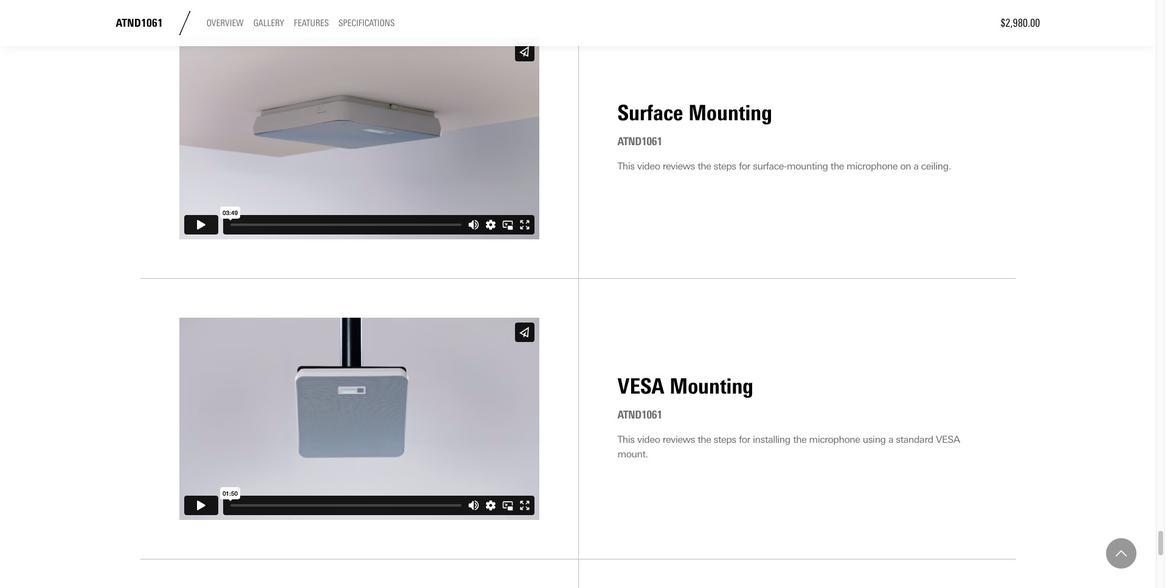 Task type: describe. For each thing, give the bounding box(es) containing it.
video for surface
[[637, 161, 660, 172]]

surface
[[618, 100, 684, 126]]

a inside this video reviews the steps for installing the microphone using a standard vesa mount.
[[889, 435, 894, 446]]

vesa inside this video reviews the steps for installing the microphone using a standard vesa mount.
[[936, 435, 961, 446]]

mount.
[[618, 449, 648, 460]]

steps for vesa mounting
[[714, 435, 737, 446]]

atnd1061 for vesa mounting
[[618, 409, 662, 422]]

the right mounting
[[831, 161, 845, 172]]

video for vesa
[[637, 435, 660, 446]]

standard
[[896, 435, 934, 446]]

reviews for surface
[[663, 161, 695, 172]]

overview
[[207, 18, 244, 29]]

the down surface mounting
[[698, 161, 712, 172]]

features
[[294, 18, 329, 29]]

mounting
[[787, 161, 828, 172]]

surface-
[[753, 161, 787, 172]]

specifications
[[339, 18, 395, 29]]

reviews for vesa
[[663, 435, 695, 446]]

0 vertical spatial atnd1061
[[116, 16, 163, 30]]

using
[[863, 435, 886, 446]]

vesa mounting
[[618, 374, 754, 400]]



Task type: vqa. For each thing, say whether or not it's contained in the screenshot.
first reviews from the top of the page
yes



Task type: locate. For each thing, give the bounding box(es) containing it.
steps
[[714, 161, 737, 172], [714, 435, 737, 446]]

reviews inside this video reviews the steps for installing the microphone using a standard vesa mount.
[[663, 435, 695, 446]]

1 this from the top
[[618, 161, 635, 172]]

the
[[698, 161, 712, 172], [831, 161, 845, 172], [698, 435, 712, 446], [793, 435, 807, 446]]

this video reviews the steps for surface-mounting the microphone on a ceiling.
[[618, 161, 952, 172]]

atnd1061 up mount.
[[618, 409, 662, 422]]

surface mounting
[[618, 100, 773, 126]]

divider line image
[[173, 11, 197, 35]]

2 reviews from the top
[[663, 435, 695, 446]]

1 video from the top
[[637, 161, 660, 172]]

1 vertical spatial a
[[889, 435, 894, 446]]

2 this from the top
[[618, 435, 635, 446]]

for for surface mounting
[[739, 161, 751, 172]]

reviews
[[663, 161, 695, 172], [663, 435, 695, 446]]

steps for surface mounting
[[714, 161, 737, 172]]

1 reviews from the top
[[663, 161, 695, 172]]

atnd1061
[[116, 16, 163, 30], [618, 135, 662, 148], [618, 409, 662, 422]]

0 vertical spatial mounting
[[689, 100, 773, 126]]

0 vertical spatial video
[[637, 161, 660, 172]]

for for vesa mounting
[[739, 435, 751, 446]]

this for surface mounting
[[618, 161, 635, 172]]

video
[[637, 161, 660, 172], [637, 435, 660, 446]]

for
[[739, 161, 751, 172], [739, 435, 751, 446]]

2 video from the top
[[637, 435, 660, 446]]

2 for from the top
[[739, 435, 751, 446]]

1 vertical spatial this
[[618, 435, 635, 446]]

this inside this video reviews the steps for installing the microphone using a standard vesa mount.
[[618, 435, 635, 446]]

steps left "installing"
[[714, 435, 737, 446]]

vesa
[[618, 374, 665, 400], [936, 435, 961, 446]]

a right the using
[[889, 435, 894, 446]]

reviews down vesa mounting
[[663, 435, 695, 446]]

$2,980.00
[[1001, 16, 1041, 30]]

mounting for vesa mounting
[[670, 374, 754, 400]]

this
[[618, 161, 635, 172], [618, 435, 635, 446]]

2 steps from the top
[[714, 435, 737, 446]]

a right on
[[914, 161, 919, 172]]

0 vertical spatial reviews
[[663, 161, 695, 172]]

0 vertical spatial for
[[739, 161, 751, 172]]

gallery
[[254, 18, 284, 29]]

on
[[901, 161, 912, 172]]

mounting
[[689, 100, 773, 126], [670, 374, 754, 400]]

ceiling.
[[922, 161, 952, 172]]

1 vertical spatial vesa
[[936, 435, 961, 446]]

1 vertical spatial reviews
[[663, 435, 695, 446]]

0 horizontal spatial vesa
[[618, 374, 665, 400]]

1 vertical spatial video
[[637, 435, 660, 446]]

atnd1061 left divider line icon on the top left of page
[[116, 16, 163, 30]]

2 vertical spatial atnd1061
[[618, 409, 662, 422]]

1 steps from the top
[[714, 161, 737, 172]]

reviews down surface mounting
[[663, 161, 695, 172]]

this for vesa mounting
[[618, 435, 635, 446]]

microphone
[[847, 161, 898, 172], [810, 435, 861, 446]]

the right "installing"
[[793, 435, 807, 446]]

1 horizontal spatial a
[[914, 161, 919, 172]]

microphone inside this video reviews the steps for installing the microphone using a standard vesa mount.
[[810, 435, 861, 446]]

mounting for surface mounting
[[689, 100, 773, 126]]

steps inside this video reviews the steps for installing the microphone using a standard vesa mount.
[[714, 435, 737, 446]]

steps left surface-
[[714, 161, 737, 172]]

1 vertical spatial for
[[739, 435, 751, 446]]

microphone left on
[[847, 161, 898, 172]]

video up mount.
[[637, 435, 660, 446]]

0 vertical spatial steps
[[714, 161, 737, 172]]

1 for from the top
[[739, 161, 751, 172]]

a
[[914, 161, 919, 172], [889, 435, 894, 446]]

1 vertical spatial microphone
[[810, 435, 861, 446]]

arrow up image
[[1116, 549, 1127, 560]]

this up mount.
[[618, 435, 635, 446]]

0 vertical spatial vesa
[[618, 374, 665, 400]]

for inside this video reviews the steps for installing the microphone using a standard vesa mount.
[[739, 435, 751, 446]]

the down vesa mounting
[[698, 435, 712, 446]]

0 vertical spatial microphone
[[847, 161, 898, 172]]

video down surface
[[637, 161, 660, 172]]

installing
[[753, 435, 791, 446]]

0 vertical spatial this
[[618, 161, 635, 172]]

1 vertical spatial mounting
[[670, 374, 754, 400]]

atnd1061 for surface mounting
[[618, 135, 662, 148]]

this down surface
[[618, 161, 635, 172]]

microphone left the using
[[810, 435, 861, 446]]

1 vertical spatial steps
[[714, 435, 737, 446]]

for left "installing"
[[739, 435, 751, 446]]

for left surface-
[[739, 161, 751, 172]]

video inside this video reviews the steps for installing the microphone using a standard vesa mount.
[[637, 435, 660, 446]]

0 horizontal spatial a
[[889, 435, 894, 446]]

this video reviews the steps for installing the microphone using a standard vesa mount.
[[618, 435, 961, 460]]

1 vertical spatial atnd1061
[[618, 135, 662, 148]]

0 vertical spatial a
[[914, 161, 919, 172]]

1 horizontal spatial vesa
[[936, 435, 961, 446]]

atnd1061 down surface
[[618, 135, 662, 148]]



